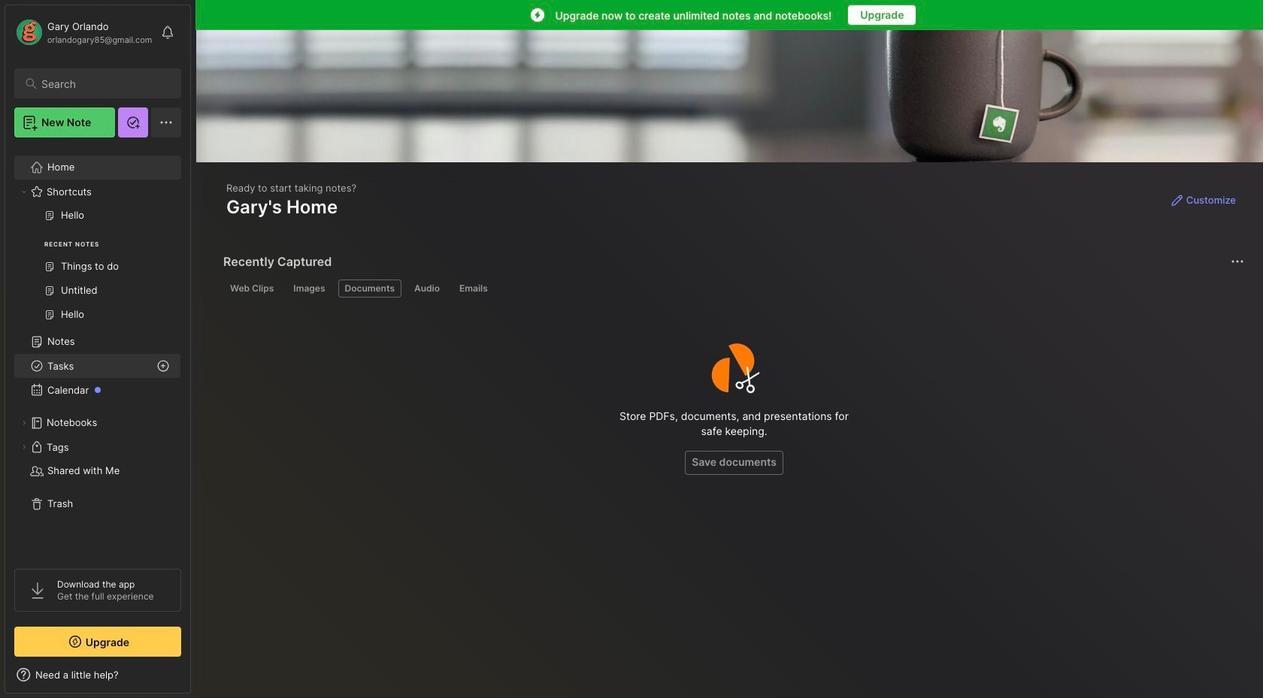 Task type: locate. For each thing, give the bounding box(es) containing it.
group
[[14, 204, 181, 336]]

none search field inside main element
[[41, 74, 168, 93]]

2 tab from the left
[[287, 280, 332, 298]]

tree
[[5, 147, 190, 556]]

WHAT'S NEW field
[[5, 664, 190, 688]]

3 tab from the left
[[338, 280, 402, 298]]

main element
[[0, 0, 196, 699]]

group inside main element
[[14, 204, 181, 336]]

tab
[[223, 280, 281, 298], [287, 280, 332, 298], [338, 280, 402, 298], [408, 280, 447, 298], [453, 280, 495, 298]]

tab list
[[223, 280, 1243, 298]]

Search text field
[[41, 77, 168, 91]]

None search field
[[41, 74, 168, 93]]

Account field
[[14, 17, 152, 47]]



Task type: vqa. For each thing, say whether or not it's contained in the screenshot.
radio
no



Task type: describe. For each thing, give the bounding box(es) containing it.
expand tags image
[[20, 443, 29, 452]]

tree inside main element
[[5, 147, 190, 556]]

More actions field
[[1228, 251, 1249, 272]]

click to collapse image
[[190, 671, 201, 689]]

1 tab from the left
[[223, 280, 281, 298]]

expand notebooks image
[[20, 419, 29, 428]]

5 tab from the left
[[453, 280, 495, 298]]

4 tab from the left
[[408, 280, 447, 298]]

more actions image
[[1229, 253, 1247, 271]]



